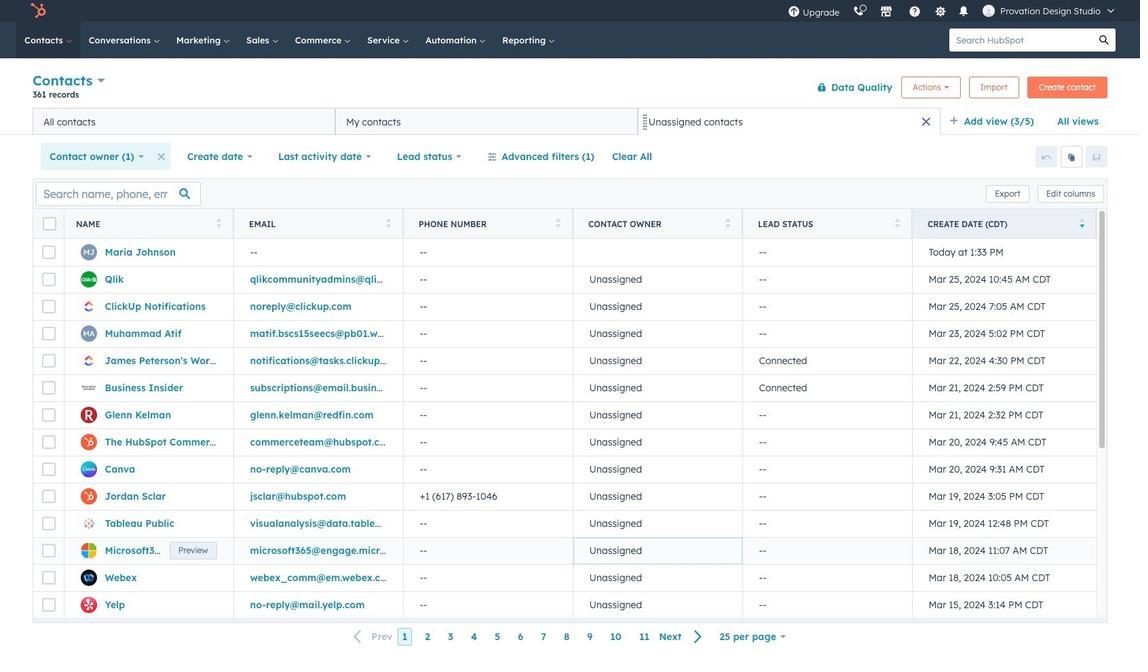 Task type: describe. For each thing, give the bounding box(es) containing it.
1 press to sort. image from the left
[[216, 218, 221, 228]]

Search HubSpot search field
[[950, 29, 1093, 52]]

5 press to sort. element from the left
[[895, 218, 900, 230]]

1 press to sort. element from the left
[[216, 218, 221, 230]]

3 press to sort. element from the left
[[556, 218, 561, 230]]

2 press to sort. element from the left
[[386, 218, 391, 230]]

james peterson image
[[983, 5, 996, 17]]

descending sort. press to sort ascending. image
[[1080, 218, 1085, 228]]



Task type: locate. For each thing, give the bounding box(es) containing it.
4 press to sort. image from the left
[[895, 218, 900, 228]]

banner
[[33, 70, 1108, 108]]

descending sort. press to sort ascending. element
[[1080, 218, 1085, 230]]

marketplaces image
[[881, 6, 893, 18]]

press to sort. image
[[726, 218, 731, 228]]

3 press to sort. image from the left
[[556, 218, 561, 228]]

menu
[[782, 0, 1125, 22]]

pagination navigation
[[346, 629, 711, 647]]

2 press to sort. image from the left
[[386, 218, 391, 228]]

4 press to sort. element from the left
[[726, 218, 731, 230]]

press to sort. element
[[216, 218, 221, 230], [386, 218, 391, 230], [556, 218, 561, 230], [726, 218, 731, 230], [895, 218, 900, 230]]

press to sort. image
[[216, 218, 221, 228], [386, 218, 391, 228], [556, 218, 561, 228], [895, 218, 900, 228]]

Search name, phone, email addresses, or company search field
[[36, 182, 201, 206]]



Task type: vqa. For each thing, say whether or not it's contained in the screenshot.
1st the Press to sort. element from the left
yes



